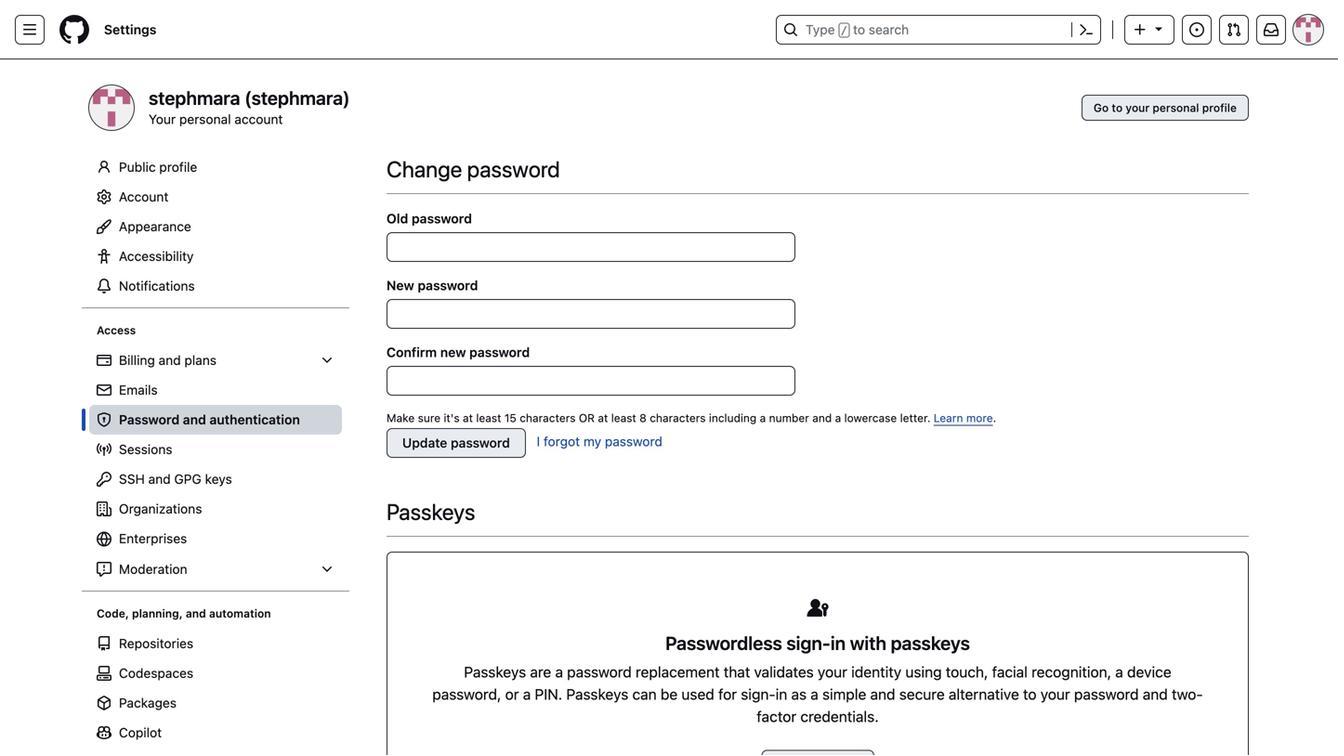 Task type: locate. For each thing, give the bounding box(es) containing it.
billing and plans
[[119, 353, 217, 368]]

accessibility
[[119, 249, 194, 264]]

passkeys down 'update'
[[387, 499, 475, 525]]

or
[[579, 412, 595, 425]]

personal for (stephmara)
[[179, 112, 231, 127]]

in left as at the right of the page
[[776, 686, 787, 703]]

0 vertical spatial to
[[853, 22, 865, 37]]

0 horizontal spatial .
[[927, 412, 931, 425]]

your up simple
[[818, 663, 847, 681]]

facial
[[992, 663, 1028, 681]]

plans
[[184, 353, 217, 368]]

old
[[387, 211, 408, 226]]

emails link
[[89, 375, 342, 405]]

organizations link
[[89, 494, 342, 524]]

1 least from the left
[[476, 412, 501, 425]]

password down it's
[[451, 435, 510, 451]]

. right "learn"
[[993, 412, 996, 425]]

1 vertical spatial your
[[818, 663, 847, 681]]

passkeys
[[387, 499, 475, 525], [464, 663, 526, 681], [566, 686, 628, 703]]

1 horizontal spatial characters
[[650, 412, 706, 425]]

password right new
[[469, 345, 530, 360]]

1 vertical spatial in
[[776, 686, 787, 703]]

factor
[[757, 708, 797, 726]]

and inside "link"
[[183, 412, 206, 427]]

least left 8
[[611, 412, 636, 425]]

2 vertical spatial your
[[1040, 686, 1070, 703]]

to down facial
[[1023, 686, 1037, 703]]

repositories link
[[89, 629, 342, 659]]

simple
[[822, 686, 866, 703]]

0 vertical spatial in
[[831, 632, 846, 654]]

characters up i
[[520, 412, 576, 425]]

bell image
[[97, 279, 112, 294]]

update password button
[[387, 428, 526, 458]]

public profile link
[[89, 152, 342, 182]]

notifications
[[119, 278, 195, 294]]

Old password password field
[[387, 232, 795, 262]]

1 horizontal spatial personal
[[1153, 101, 1199, 114]]

0 horizontal spatial at
[[463, 412, 473, 425]]

number
[[769, 412, 809, 425]]

more
[[966, 412, 993, 425]]

password right old
[[412, 211, 472, 226]]

your right go
[[1126, 101, 1150, 114]]

to right / at the top right of page
[[853, 22, 865, 37]]

passkeys left can
[[566, 686, 628, 703]]

codespaces image
[[97, 666, 112, 681]]

your
[[149, 112, 176, 127]]

identity
[[851, 663, 902, 681]]

confirm new password
[[387, 345, 530, 360]]

a
[[760, 412, 766, 425], [835, 412, 841, 425], [555, 663, 563, 681], [1115, 663, 1123, 681], [523, 686, 531, 703], [811, 686, 818, 703]]

0 horizontal spatial to
[[853, 22, 865, 37]]

organization image
[[97, 502, 112, 517]]

and left plans
[[159, 353, 181, 368]]

plus image
[[1133, 22, 1148, 37]]

characters right 8
[[650, 412, 706, 425]]

two-
[[1172, 686, 1203, 703]]

alternative
[[949, 686, 1019, 703]]

moderation
[[119, 562, 187, 577]]

sure
[[418, 412, 441, 425]]

. left "learn"
[[927, 412, 931, 425]]

personal right go
[[1153, 101, 1199, 114]]

validates
[[754, 663, 814, 681]]

1 horizontal spatial least
[[611, 412, 636, 425]]

and down emails link
[[183, 412, 206, 427]]

a right as at the right of the page
[[811, 686, 818, 703]]

type
[[806, 22, 835, 37]]

1 horizontal spatial in
[[831, 632, 846, 654]]

passkey fill image
[[807, 597, 829, 620]]

using
[[905, 663, 942, 681]]

.
[[927, 412, 931, 425], [993, 412, 996, 425]]

appearance link
[[89, 212, 342, 242]]

a left lowercase
[[835, 412, 841, 425]]

accessibility image
[[97, 249, 112, 264]]

automation
[[209, 607, 271, 620]]

least
[[476, 412, 501, 425], [611, 412, 636, 425]]

notifications image
[[1264, 22, 1279, 37]]

sessions link
[[89, 435, 342, 465]]

and down "device" on the right
[[1143, 686, 1168, 703]]

go to your personal profile link
[[1082, 95, 1249, 121]]

settings
[[104, 22, 156, 37]]

2 horizontal spatial your
[[1126, 101, 1150, 114]]

packages link
[[89, 689, 342, 718]]

i forgot my password link
[[537, 434, 662, 449]]

emails
[[119, 382, 158, 398]]

globe image
[[97, 532, 112, 547]]

1 horizontal spatial your
[[1040, 686, 1070, 703]]

1 vertical spatial to
[[1112, 101, 1123, 114]]

change password element
[[387, 209, 1249, 458]]

2 vertical spatial passkeys
[[566, 686, 628, 703]]

0 horizontal spatial sign-
[[741, 686, 776, 703]]

homepage image
[[59, 15, 89, 45]]

personal down stephmara
[[179, 112, 231, 127]]

sign- down passkey fill image
[[786, 632, 831, 654]]

and inside change password element
[[812, 412, 832, 425]]

your down recognition,
[[1040, 686, 1070, 703]]

public profile
[[119, 159, 197, 175]]

profile right public
[[159, 159, 197, 175]]

billing and plans button
[[89, 346, 342, 375]]

to right go
[[1112, 101, 1123, 114]]

password inside update password button
[[451, 435, 510, 451]]

ssh and gpg keys
[[119, 472, 232, 487]]

1 horizontal spatial to
[[1023, 686, 1037, 703]]

and
[[159, 353, 181, 368], [812, 412, 832, 425], [183, 412, 206, 427], [148, 472, 171, 487], [186, 607, 206, 620], [870, 686, 895, 703], [1143, 686, 1168, 703]]

accessibility link
[[89, 242, 342, 271]]

new
[[440, 345, 466, 360]]

git pull request image
[[1227, 22, 1241, 37]]

2 . from the left
[[993, 412, 996, 425]]

password and authentication
[[119, 412, 300, 427]]

mail image
[[97, 383, 112, 398]]

your
[[1126, 101, 1150, 114], [818, 663, 847, 681], [1040, 686, 1070, 703]]

at right it's
[[463, 412, 473, 425]]

and down identity
[[870, 686, 895, 703]]

ssh
[[119, 472, 145, 487]]

2 vertical spatial to
[[1023, 686, 1037, 703]]

2 horizontal spatial to
[[1112, 101, 1123, 114]]

to
[[853, 22, 865, 37], [1112, 101, 1123, 114], [1023, 686, 1037, 703]]

keys
[[205, 472, 232, 487]]

account link
[[89, 182, 342, 212]]

in
[[831, 632, 846, 654], [776, 686, 787, 703]]

personal inside go to your personal profile link
[[1153, 101, 1199, 114]]

at right the or
[[598, 412, 608, 425]]

sign-
[[786, 632, 831, 654], [741, 686, 776, 703]]

command palette image
[[1079, 22, 1094, 37]]

(stephmara)
[[244, 87, 350, 109]]

0 horizontal spatial characters
[[520, 412, 576, 425]]

password
[[467, 156, 560, 182], [412, 211, 472, 226], [418, 278, 478, 293], [469, 345, 530, 360], [605, 434, 662, 449], [451, 435, 510, 451], [567, 663, 632, 681], [1074, 686, 1139, 703]]

credentials.
[[800, 708, 879, 726]]

access
[[97, 324, 136, 337]]

personal inside 'stephmara (stephmara) your personal account'
[[179, 112, 231, 127]]

profile down 'git pull request' image
[[1202, 101, 1237, 114]]

profile
[[1202, 101, 1237, 114], [159, 159, 197, 175]]

codespaces
[[119, 666, 193, 681]]

passkeys up or in the bottom left of the page
[[464, 663, 526, 681]]

1 horizontal spatial at
[[598, 412, 608, 425]]

at
[[463, 412, 473, 425], [598, 412, 608, 425]]

0 horizontal spatial in
[[776, 686, 787, 703]]

a right are
[[555, 663, 563, 681]]

ssh and gpg keys link
[[89, 465, 342, 494]]

0 vertical spatial sign-
[[786, 632, 831, 654]]

1 horizontal spatial .
[[993, 412, 996, 425]]

0 horizontal spatial profile
[[159, 159, 197, 175]]

sign- up the factor
[[741, 686, 776, 703]]

replacement
[[636, 663, 720, 681]]

0 horizontal spatial least
[[476, 412, 501, 425]]

0 horizontal spatial personal
[[179, 112, 231, 127]]

least left 15
[[476, 412, 501, 425]]

0 vertical spatial profile
[[1202, 101, 1237, 114]]

planning,
[[132, 607, 183, 620]]

and right number
[[812, 412, 832, 425]]

in left with
[[831, 632, 846, 654]]

1 at from the left
[[463, 412, 473, 425]]

0 horizontal spatial your
[[818, 663, 847, 681]]



Task type: describe. For each thing, give the bounding box(es) containing it.
billing
[[119, 353, 155, 368]]

go
[[1094, 101, 1109, 114]]

touch,
[[946, 663, 988, 681]]

settings link
[[97, 15, 164, 45]]

password right are
[[567, 663, 632, 681]]

recognition,
[[1032, 663, 1111, 681]]

stephmara
[[149, 87, 240, 109]]

can
[[632, 686, 657, 703]]

Confirm new password password field
[[387, 366, 795, 396]]

update password
[[402, 435, 510, 451]]

password right the new
[[418, 278, 478, 293]]

with
[[850, 632, 886, 654]]

and up repositories link
[[186, 607, 206, 620]]

packages
[[119, 696, 177, 711]]

confirm
[[387, 345, 437, 360]]

learn more link
[[934, 412, 993, 425]]

sessions
[[119, 442, 172, 457]]

moderation button
[[89, 555, 342, 584]]

a left number
[[760, 412, 766, 425]]

old password
[[387, 211, 472, 226]]

access list
[[89, 346, 342, 584]]

notifications link
[[89, 271, 342, 301]]

and inside dropdown button
[[159, 353, 181, 368]]

copilot
[[119, 725, 162, 741]]

including
[[709, 412, 757, 425]]

@stephmara image
[[89, 85, 134, 130]]

password down 8
[[605, 434, 662, 449]]

copilot image
[[97, 726, 112, 741]]

type / to search
[[806, 22, 909, 37]]

public
[[119, 159, 156, 175]]

used
[[682, 686, 714, 703]]

gear image
[[97, 190, 112, 204]]

passkeys
[[891, 632, 970, 654]]

password,
[[432, 686, 501, 703]]

account
[[119, 189, 169, 204]]

person image
[[97, 160, 112, 175]]

1 vertical spatial sign-
[[741, 686, 776, 703]]

search
[[869, 22, 909, 37]]

codespaces link
[[89, 659, 342, 689]]

authentication
[[209, 412, 300, 427]]

triangle down image
[[1151, 21, 1166, 36]]

1 . from the left
[[927, 412, 931, 425]]

password right change
[[467, 156, 560, 182]]

i forgot my password
[[537, 434, 662, 449]]

New password password field
[[387, 299, 795, 329]]

as
[[791, 686, 807, 703]]

repo image
[[97, 637, 112, 651]]

or
[[505, 686, 519, 703]]

and right ssh
[[148, 472, 171, 487]]

device
[[1127, 663, 1171, 681]]

enterprises link
[[89, 524, 342, 555]]

issue opened image
[[1189, 22, 1204, 37]]

shield lock image
[[97, 413, 112, 427]]

package image
[[97, 696, 112, 711]]

gpg
[[174, 472, 201, 487]]

code,
[[97, 607, 129, 620]]

to inside passwordless sign-in with passkeys passkeys are a password replacement that validates your identity using touch, facial recognition, a device password, or a pin. passkeys can be used for sign-in as a simple and secure alternative to your password and two- factor credentials.
[[1023, 686, 1037, 703]]

that
[[724, 663, 750, 681]]

new
[[387, 278, 414, 293]]

organizations
[[119, 501, 202, 517]]

secure
[[899, 686, 945, 703]]

stephmara (stephmara) your personal account
[[149, 87, 350, 127]]

copilot link
[[89, 718, 342, 748]]

personal for to
[[1153, 101, 1199, 114]]

8
[[639, 412, 647, 425]]

i
[[537, 434, 540, 449]]

appearance
[[119, 219, 191, 234]]

learn
[[934, 412, 963, 425]]

code, planning, and automation
[[97, 607, 271, 620]]

pin.
[[535, 686, 562, 703]]

new password
[[387, 278, 478, 293]]

be
[[661, 686, 678, 703]]

make sure it's at least 15 characters or at least 8 characters including a number and a lowercase letter . learn more .
[[387, 412, 996, 425]]

0 vertical spatial passkeys
[[387, 499, 475, 525]]

2 at from the left
[[598, 412, 608, 425]]

passwordless sign-in with passkeys passkeys are a password replacement that validates your identity using touch, facial recognition, a device password, or a pin. passkeys can be used for sign-in as a simple and secure alternative to your password and two- factor credentials.
[[432, 632, 1203, 726]]

letter
[[900, 412, 927, 425]]

1 horizontal spatial sign-
[[786, 632, 831, 654]]

change password
[[387, 156, 560, 182]]

enterprises
[[119, 531, 187, 546]]

make
[[387, 412, 415, 425]]

password
[[119, 412, 179, 427]]

are
[[530, 663, 551, 681]]

passwordless
[[665, 632, 782, 654]]

account
[[234, 112, 283, 127]]

password and authentication link
[[89, 405, 342, 435]]

repositories
[[119, 636, 193, 651]]

1 characters from the left
[[520, 412, 576, 425]]

key image
[[97, 472, 112, 487]]

it's
[[444, 412, 460, 425]]

a right or in the bottom left of the page
[[523, 686, 531, 703]]

a left "device" on the right
[[1115, 663, 1123, 681]]

change
[[387, 156, 462, 182]]

lowercase
[[844, 412, 897, 425]]

broadcast image
[[97, 442, 112, 457]]

to inside go to your personal profile link
[[1112, 101, 1123, 114]]

forgot
[[544, 434, 580, 449]]

2 least from the left
[[611, 412, 636, 425]]

1 vertical spatial passkeys
[[464, 663, 526, 681]]

password down recognition,
[[1074, 686, 1139, 703]]

update
[[402, 435, 447, 451]]

0 vertical spatial your
[[1126, 101, 1150, 114]]

2 characters from the left
[[650, 412, 706, 425]]

for
[[718, 686, 737, 703]]

go to your personal profile
[[1094, 101, 1237, 114]]

1 horizontal spatial profile
[[1202, 101, 1237, 114]]

1 vertical spatial profile
[[159, 159, 197, 175]]

code, planning, and automation list
[[89, 629, 342, 755]]

15
[[504, 412, 516, 425]]

paintbrush image
[[97, 219, 112, 234]]



Task type: vqa. For each thing, say whether or not it's contained in the screenshot.
Go to your personal profile
yes



